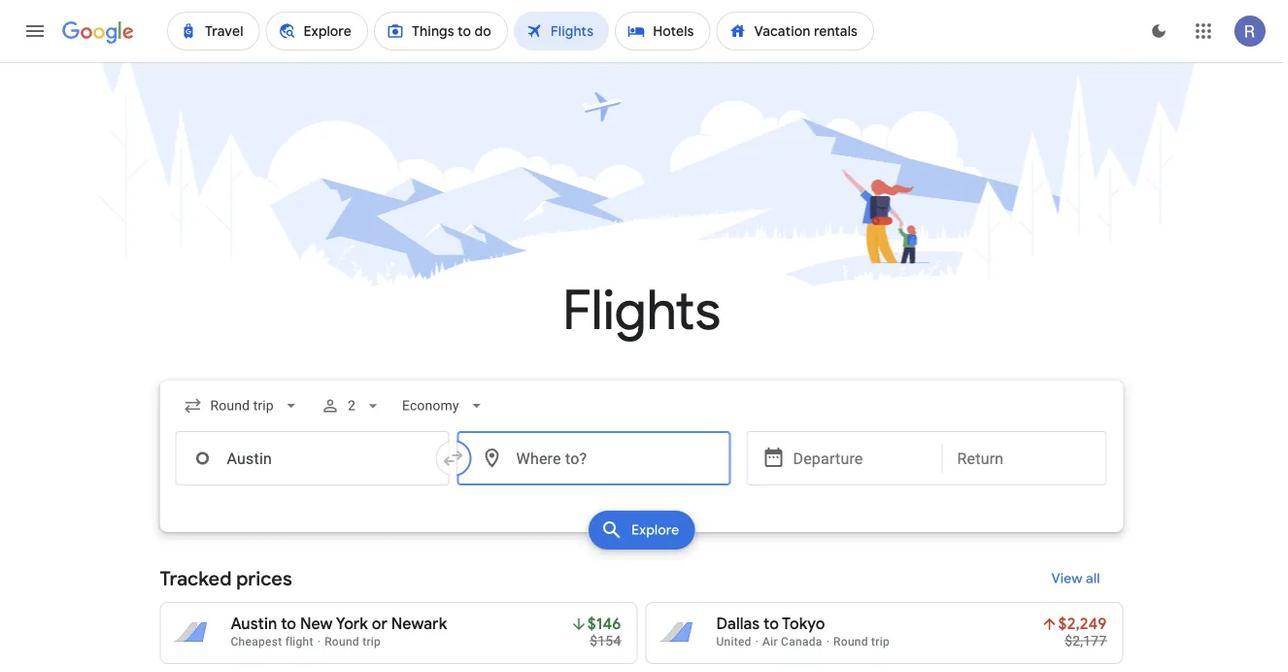 Task type: locate. For each thing, give the bounding box(es) containing it.
trip down or
[[362, 635, 381, 649]]

to
[[281, 614, 296, 634], [764, 614, 779, 634]]

newark
[[391, 614, 447, 634]]

trip right canada
[[871, 635, 890, 649]]

 image down new on the bottom of page
[[317, 635, 321, 649]]

2 horizontal spatial  image
[[826, 635, 830, 649]]

1 to from the left
[[281, 614, 296, 634]]

Where to? text field
[[457, 431, 731, 486]]

1 horizontal spatial round trip
[[834, 635, 890, 649]]

explore button
[[589, 511, 695, 550]]

2 to from the left
[[764, 614, 779, 634]]

$154
[[590, 633, 621, 649]]

146 US dollars text field
[[588, 614, 621, 634]]

$2,249
[[1058, 614, 1107, 634]]

1 horizontal spatial trip
[[871, 635, 890, 649]]

0 horizontal spatial round trip
[[325, 635, 381, 649]]

round right canada
[[834, 635, 868, 649]]

tokyo
[[782, 614, 825, 634]]

view
[[1051, 570, 1082, 588]]

air canada
[[763, 635, 822, 649]]

round trip
[[325, 635, 381, 649], [834, 635, 890, 649]]

round
[[325, 635, 359, 649], [834, 635, 868, 649]]

round trip right canada
[[834, 635, 890, 649]]

2  image from the left
[[755, 635, 759, 649]]

0 horizontal spatial to
[[281, 614, 296, 634]]

2 round trip from the left
[[834, 635, 890, 649]]

to up flight
[[281, 614, 296, 634]]

all
[[1086, 570, 1100, 588]]

None text field
[[175, 431, 449, 486]]

0 horizontal spatial  image
[[317, 635, 321, 649]]

0 horizontal spatial trip
[[362, 635, 381, 649]]

flight
[[285, 635, 313, 649]]

Flight search field
[[144, 381, 1139, 556]]

1 horizontal spatial to
[[764, 614, 779, 634]]

united
[[716, 635, 752, 649]]

None field
[[175, 389, 309, 424], [394, 389, 494, 424], [175, 389, 309, 424], [394, 389, 494, 424]]

cheapest flight
[[231, 635, 313, 649]]

2249 US dollars text field
[[1058, 614, 1107, 634]]

round trip down york
[[325, 635, 381, 649]]

cheapest
[[231, 635, 282, 649]]

 image left air
[[755, 635, 759, 649]]

2177 US dollars text field
[[1065, 633, 1107, 649]]

1 horizontal spatial  image
[[755, 635, 759, 649]]

austin
[[231, 614, 277, 634]]

trip
[[362, 635, 381, 649], [871, 635, 890, 649]]

prices
[[236, 566, 292, 591]]

 image for new
[[317, 635, 321, 649]]

1 horizontal spatial round
[[834, 635, 868, 649]]

dallas to tokyo
[[716, 614, 825, 634]]

flights
[[563, 276, 721, 345]]

0 horizontal spatial round
[[325, 635, 359, 649]]

1  image from the left
[[317, 635, 321, 649]]

new
[[300, 614, 333, 634]]

round down austin to new york or newark
[[325, 635, 359, 649]]

 image
[[317, 635, 321, 649], [755, 635, 759, 649], [826, 635, 830, 649]]

1 round from the left
[[325, 635, 359, 649]]

to up air
[[764, 614, 779, 634]]

view all
[[1051, 570, 1100, 588]]

2 round from the left
[[834, 635, 868, 649]]

austin to new york or newark
[[231, 614, 447, 634]]

 image right canada
[[826, 635, 830, 649]]

tracked
[[160, 566, 232, 591]]

air
[[763, 635, 778, 649]]



Task type: describe. For each thing, give the bounding box(es) containing it.
$146
[[588, 614, 621, 634]]

to for tokyo
[[764, 614, 779, 634]]

1 trip from the left
[[362, 635, 381, 649]]

1 round trip from the left
[[325, 635, 381, 649]]

 image for tokyo
[[755, 635, 759, 649]]

change appearance image
[[1136, 8, 1182, 54]]

none text field inside "flight" search box
[[175, 431, 449, 486]]

york
[[336, 614, 368, 634]]

2 trip from the left
[[871, 635, 890, 649]]

Return text field
[[957, 432, 1091, 485]]

2 button
[[313, 383, 390, 429]]

154 US dollars text field
[[590, 633, 621, 649]]

or
[[372, 614, 388, 634]]

2
[[348, 398, 355, 414]]

Departure text field
[[793, 432, 927, 485]]

3  image from the left
[[826, 635, 830, 649]]

main menu image
[[23, 19, 47, 43]]

dallas
[[716, 614, 760, 634]]

to for new
[[281, 614, 296, 634]]

tracked prices
[[160, 566, 292, 591]]

tracked prices region
[[160, 556, 1123, 664]]

canada
[[781, 635, 822, 649]]

explore
[[631, 522, 679, 539]]

$2,177
[[1065, 633, 1107, 649]]



Task type: vqa. For each thing, say whether or not it's contained in the screenshot.
right round trip
yes



